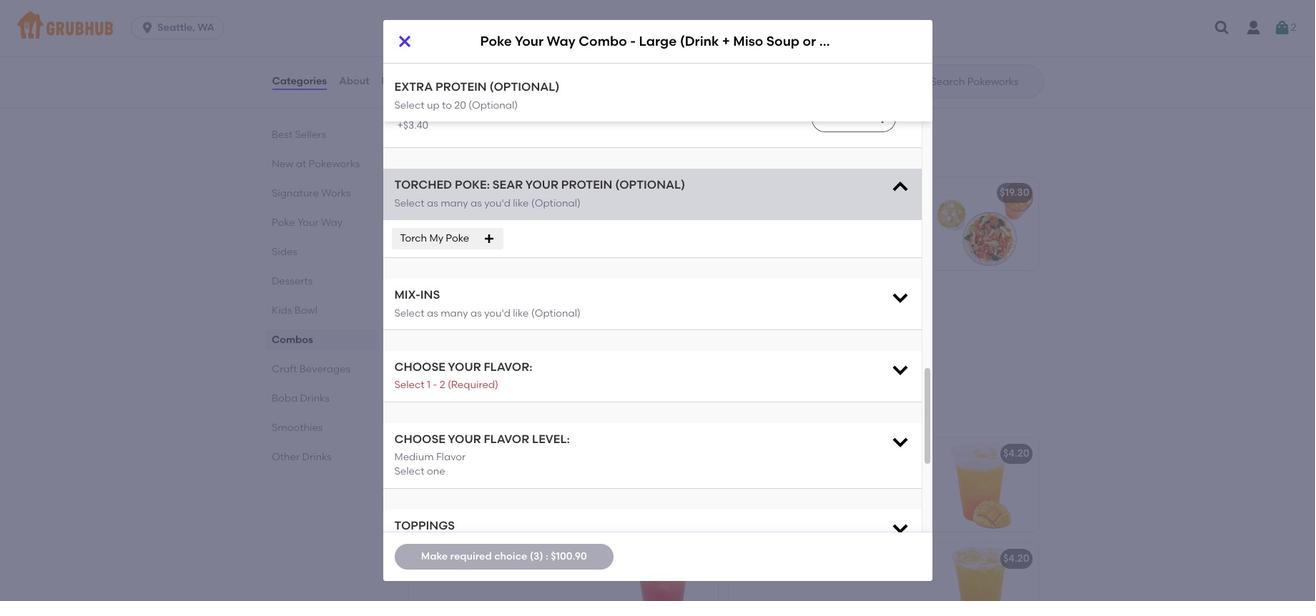 Task type: describe. For each thing, give the bounding box(es) containing it.
boba
[[271, 393, 297, 405]]

drinks for other drinks
[[302, 451, 331, 464]]

as right 'three'
[[471, 307, 482, 319]]

new
[[271, 158, 293, 170]]

torch my poke
[[400, 232, 469, 244]]

mango lemonade image
[[931, 439, 1038, 532]]

strawberry lemonade image
[[611, 544, 718, 602]]

2 vertical spatial chips)
[[705, 292, 737, 304]]

your inside torched poke: sear your protein (optional) select as many as you'd like (optional)
[[526, 178, 559, 192]]

0 horizontal spatial choice
[[494, 551, 528, 563]]

choose for flavor:
[[394, 360, 446, 374]]

mix-
[[394, 288, 420, 302]]

(v)
[[420, 105, 433, 117]]

svg image inside 2 'button'
[[1274, 19, 1291, 36]]

1 vertical spatial pokeworks
[[308, 158, 360, 170]]

main navigation navigation
[[0, 0, 1315, 56]]

choose your flavor level: medium flavor select one
[[394, 432, 570, 478]]

make required choice (3) : $100.90
[[421, 551, 587, 563]]

+$3.40 inside shrimp +$3.40
[[397, 61, 429, 73]]

reviews button
[[381, 56, 422, 107]]

torched poke: sear your protein (optional) select as many as you'd like (optional)
[[394, 178, 685, 209]]

lemonade for lilikoi lemonade
[[448, 448, 500, 460]]

or inside chicken or tofu with white rice, sweet corn, mandarin orange, edamame, surimi salad, wonton crisps, and pokeworks classic
[[460, 51, 469, 63]]

signature for signature works combo (drink + miso soup or kettle chips)
[[417, 187, 465, 199]]

of inside three proteins with your choice of mix ins, toppings, and flavor.
[[571, 312, 580, 324]]

torched
[[394, 178, 452, 192]]

tofu (v) +$3.40
[[397, 105, 433, 132]]

(3)
[[530, 551, 543, 563]]

kids
[[271, 305, 292, 317]]

strawberry lemonade
[[417, 553, 527, 565]]

0 vertical spatial (drink
[[680, 33, 719, 50]]

crisps,
[[417, 95, 448, 107]]

sear
[[493, 178, 523, 192]]

smoothies
[[271, 422, 323, 434]]

lilikoi green tea image
[[931, 544, 1038, 602]]

strawberry
[[417, 553, 472, 565]]

tofu
[[472, 51, 491, 63]]

1 horizontal spatial -
[[531, 292, 535, 304]]

select inside torched poke: sear your protein (optional) select as many as you'd like (optional)
[[394, 197, 425, 209]]

flavor:
[[484, 360, 533, 374]]

desserts
[[271, 275, 313, 288]]

to inside 'extra protein (optional) select up to 20 (optional)'
[[442, 99, 452, 111]]

with inside three proteins with your choice of mix ins, toppings, and flavor.
[[489, 312, 510, 324]]

1 horizontal spatial your
[[444, 292, 465, 304]]

input item quantity number field for tofu (v)
[[838, 106, 869, 132]]

your inside three proteins with your choice of mix ins, toppings, and flavor.
[[512, 312, 533, 324]]

0 vertical spatial your
[[515, 33, 544, 50]]

- inside choose your flavor: select 1 - 2 (required)
[[433, 379, 437, 392]]

protein inside torched poke: sear your protein (optional) select as many as you'd like (optional)
[[561, 178, 613, 192]]

flavor
[[484, 432, 529, 446]]

mix-ins select as many as you'd like (optional)
[[394, 288, 581, 319]]

shrimp +$3.40
[[397, 46, 432, 73]]

$100.90
[[551, 551, 587, 563]]

seattle,
[[157, 21, 195, 34]]

kids bowl
[[271, 305, 317, 317]]

wonton
[[537, 80, 573, 92]]

at
[[296, 158, 306, 170]]

$7.80
[[681, 31, 706, 43]]

$4.20 button for lilikoi lemonade
[[729, 439, 1038, 532]]

2 horizontal spatial -
[[630, 33, 636, 50]]

flavor. inside three proteins with your choice of mix ins, toppings, and flavor.
[[525, 327, 554, 339]]

seattle, wa button
[[131, 16, 230, 39]]

mandarin
[[475, 66, 523, 78]]

other
[[271, 451, 300, 464]]

ins, inside mix up to 2 proteins with your choice of base, mix-ins, toppings, and flavor.
[[800, 222, 816, 234]]

$4.20 for strawberry lemonade
[[1003, 553, 1030, 565]]

orange,
[[525, 66, 563, 78]]

0 horizontal spatial combos
[[271, 334, 313, 346]]

2 inside 'button'
[[1291, 21, 1297, 34]]

level:
[[532, 432, 570, 446]]

1 vertical spatial poke your way combo - large (drink + miso soup or kettle chips)
[[417, 292, 737, 304]]

ins
[[420, 288, 440, 302]]

base,
[[750, 222, 776, 234]]

reviews
[[382, 75, 422, 87]]

2 vertical spatial miso
[[609, 292, 632, 304]]

drinks for boba drinks
[[300, 393, 329, 405]]

medium
[[394, 451, 434, 464]]

lilikoi lemonade button
[[409, 439, 718, 532]]

1 vertical spatial chips)
[[676, 187, 708, 199]]

categories
[[272, 75, 327, 87]]

chicken or tofu with white rice, sweet corn, mandarin orange, edamame, surimi salad, wonton crisps, and pokeworks classic
[[417, 51, 573, 107]]

kids bowl image
[[611, 22, 718, 115]]

lemonade for strawberry lemonade
[[474, 553, 527, 565]]

0 horizontal spatial soup
[[605, 187, 630, 199]]

poke your way
[[271, 217, 342, 229]]

0 vertical spatial chips)
[[861, 33, 903, 50]]

rice,
[[545, 51, 566, 63]]

up inside mix up to 2 proteins with your choice of base, mix-ins, toppings, and flavor.
[[756, 207, 769, 219]]

chicken
[[417, 51, 457, 63]]

and inside mix up to 2 proteins with your choice of base, mix-ins, toppings, and flavor.
[[866, 222, 885, 234]]

sellers
[[295, 129, 326, 141]]

boba drinks
[[271, 393, 329, 405]]

+$3.40 inside tofu (v) +$3.40
[[397, 119, 429, 132]]

0 vertical spatial combo
[[579, 33, 627, 50]]

proteins inside mix up to 2 proteins with your choice of base, mix-ins, toppings, and flavor.
[[792, 207, 831, 219]]

mix-
[[779, 222, 800, 234]]

2 button
[[1274, 15, 1297, 41]]

craft
[[271, 363, 297, 376]]

best
[[271, 129, 292, 141]]

extra
[[394, 80, 433, 94]]

0 horizontal spatial way
[[321, 217, 342, 229]]

bowl
[[294, 305, 317, 317]]

mix
[[738, 207, 754, 219]]

tofu
[[397, 105, 418, 117]]

Search Pokeworks search field
[[930, 75, 1039, 89]]

beverages
[[299, 363, 350, 376]]

poke:
[[455, 178, 490, 192]]

categories button
[[271, 56, 328, 107]]

20
[[454, 99, 466, 111]]

your for flavor:
[[448, 360, 481, 374]]

lilikoi
[[417, 448, 445, 460]]

three proteins with your choice of mix ins, toppings, and flavor.
[[417, 312, 580, 339]]

flavor
[[436, 451, 466, 464]]

other drinks
[[271, 451, 331, 464]]

sweet
[[417, 66, 446, 78]]

required
[[450, 551, 492, 563]]

about
[[339, 75, 370, 87]]

2 inside choose your flavor: select 1 - 2 (required)
[[440, 379, 445, 392]]

and inside chicken or tofu with white rice, sweet corn, mandarin orange, edamame, surimi salad, wonton crisps, and pokeworks classic
[[451, 95, 470, 107]]

signature works combo (drink + miso soup or kettle chips) image
[[611, 178, 718, 271]]

1 vertical spatial kettle
[[645, 187, 674, 199]]

mix
[[417, 327, 435, 339]]

select inside mix-ins select as many as you'd like (optional)
[[394, 307, 425, 319]]

2 vertical spatial soup
[[634, 292, 659, 304]]

0 vertical spatial poke your way combo - large (drink + miso soup or kettle chips)
[[480, 33, 903, 50]]

signature works combo (drink + miso soup or kettle chips)
[[417, 187, 708, 199]]

1
[[427, 379, 431, 392]]

corn,
[[448, 66, 473, 78]]

choice inside mix up to 2 proteins with your choice of base, mix-ins, toppings, and flavor.
[[880, 207, 913, 219]]

lilikoi lemonade image
[[611, 439, 718, 532]]



Task type: vqa. For each thing, say whether or not it's contained in the screenshot.
rightmost up
yes



Task type: locate. For each thing, give the bounding box(es) containing it.
2 vertical spatial your
[[448, 432, 481, 446]]

1 horizontal spatial and
[[503, 327, 522, 339]]

combos down kids bowl
[[271, 334, 313, 346]]

2 many from the top
[[441, 307, 468, 319]]

0 vertical spatial miso
[[733, 33, 764, 50]]

select down medium
[[394, 466, 425, 478]]

up
[[427, 99, 440, 111], [756, 207, 769, 219]]

1 vertical spatial soup
[[605, 187, 630, 199]]

+$3.40 down tofu in the left of the page
[[397, 119, 429, 132]]

:
[[546, 551, 549, 563]]

$19.30 for poke your way combo - regular (drink + miso soup or kettle chips) image
[[1000, 187, 1030, 199]]

lemonade left (3)
[[474, 553, 527, 565]]

(optional) inside mix-ins select as many as you'd like (optional)
[[531, 307, 581, 319]]

1 vertical spatial your
[[512, 312, 533, 324]]

way
[[547, 33, 576, 50], [321, 217, 342, 229], [468, 292, 490, 304]]

flavor. up flavor:
[[525, 327, 554, 339]]

1 horizontal spatial your
[[856, 207, 878, 219]]

your up lilikoi lemonade
[[448, 432, 481, 446]]

(optional)
[[490, 80, 560, 94], [615, 178, 685, 192]]

proteins right 'three'
[[448, 312, 487, 324]]

new at pokeworks
[[271, 158, 360, 170]]

like inside torched poke: sear your protein (optional) select as many as you'd like (optional)
[[513, 197, 529, 209]]

three
[[417, 312, 445, 324]]

poke up tofu
[[480, 33, 512, 50]]

- up three proteins with your choice of mix ins, toppings, and flavor. at the bottom left of page
[[531, 292, 535, 304]]

salad,
[[505, 80, 534, 92]]

make
[[421, 551, 448, 563]]

to up mix-
[[772, 207, 782, 219]]

to
[[442, 99, 452, 111], [772, 207, 782, 219]]

your up white
[[515, 33, 544, 50]]

1 horizontal spatial (optional)
[[615, 178, 685, 192]]

one
[[427, 466, 445, 478]]

1 horizontal spatial signature
[[417, 187, 465, 199]]

1 vertical spatial large
[[538, 292, 566, 304]]

many inside torched poke: sear your protein (optional) select as many as you'd like (optional)
[[441, 197, 468, 209]]

(optional) inside 'extra protein (optional) select up to 20 (optional)'
[[469, 99, 518, 111]]

toppings, right mix-
[[818, 222, 864, 234]]

0 horizontal spatial pokeworks
[[308, 158, 360, 170]]

toppings, down mix-ins select as many as you'd like (optional)
[[455, 327, 501, 339]]

1 vertical spatial protein
[[561, 178, 613, 192]]

1 horizontal spatial large
[[639, 33, 677, 50]]

white
[[516, 51, 543, 63]]

select inside choose your flavor level: medium flavor select one
[[394, 466, 425, 478]]

choice inside three proteins with your choice of mix ins, toppings, and flavor.
[[536, 312, 568, 324]]

edamame,
[[417, 80, 471, 92]]

1 you'd from the top
[[484, 197, 511, 209]]

0 vertical spatial to
[[442, 99, 452, 111]]

1 horizontal spatial miso
[[609, 292, 632, 304]]

proteins inside three proteins with your choice of mix ins, toppings, and flavor.
[[448, 312, 487, 324]]

0 horizontal spatial your
[[297, 217, 318, 229]]

choice
[[880, 207, 913, 219], [536, 312, 568, 324], [494, 551, 528, 563]]

1 vertical spatial way
[[321, 217, 342, 229]]

drinks right 'other'
[[302, 451, 331, 464]]

svg image
[[1214, 19, 1231, 36], [1274, 19, 1291, 36], [877, 55, 888, 66], [819, 113, 831, 124], [484, 233, 495, 245], [890, 360, 910, 380], [890, 432, 910, 452]]

1 vertical spatial input item quantity number field
[[838, 106, 869, 132]]

select
[[394, 99, 425, 111], [394, 197, 425, 209], [394, 307, 425, 319], [394, 379, 425, 392], [394, 466, 425, 478]]

+
[[706, 31, 712, 43], [722, 33, 730, 50], [571, 187, 577, 199], [601, 292, 607, 304]]

works for signature works combo (drink + miso soup or kettle chips)
[[468, 187, 498, 199]]

1 choose from the top
[[394, 360, 446, 374]]

ins, inside three proteins with your choice of mix ins, toppings, and flavor.
[[437, 327, 453, 339]]

your inside mix up to 2 proteins with your choice of base, mix-ins, toppings, and flavor.
[[856, 207, 878, 219]]

with inside mix up to 2 proteins with your choice of base, mix-ins, toppings, and flavor.
[[834, 207, 854, 219]]

choose up 1
[[394, 360, 446, 374]]

0 vertical spatial many
[[441, 197, 468, 209]]

1 vertical spatial flavor.
[[525, 327, 554, 339]]

2 horizontal spatial and
[[866, 222, 885, 234]]

ins, right mix
[[437, 327, 453, 339]]

shrimp
[[397, 46, 432, 59]]

2 vertical spatial (drink
[[569, 292, 598, 304]]

+$3.40
[[397, 61, 429, 73], [397, 119, 429, 132]]

2 vertical spatial and
[[503, 327, 522, 339]]

3 select from the top
[[394, 307, 425, 319]]

your up (required)
[[448, 360, 481, 374]]

you'd down sear in the left of the page
[[484, 197, 511, 209]]

1 vertical spatial you'd
[[484, 307, 511, 319]]

1 vertical spatial (optional)
[[615, 178, 685, 192]]

proteins up mix-
[[792, 207, 831, 219]]

2 vertical spatial (optional)
[[531, 307, 581, 319]]

1 vertical spatial up
[[756, 207, 769, 219]]

$19.30 for signature works combo (drink + miso soup or kettle chips) 'image'
[[676, 187, 706, 199]]

0 vertical spatial of
[[738, 222, 747, 234]]

1 horizontal spatial of
[[738, 222, 747, 234]]

1 vertical spatial combo
[[500, 187, 537, 199]]

drinks down craft beverages
[[300, 393, 329, 405]]

lemonade inside lilikoi lemonade button
[[448, 448, 500, 460]]

poke your way combo - regular (drink + miso soup or kettle chips) image
[[931, 178, 1038, 271]]

pokeworks inside chicken or tofu with white rice, sweet corn, mandarin orange, edamame, surimi salad, wonton crisps, and pokeworks classic
[[472, 95, 524, 107]]

1 vertical spatial your
[[448, 360, 481, 374]]

0 vertical spatial large
[[639, 33, 677, 50]]

your down signature works
[[297, 217, 318, 229]]

select down torched
[[394, 197, 425, 209]]

pokeworks right at
[[308, 158, 360, 170]]

craft beverages
[[271, 363, 350, 376]]

1 select from the top
[[394, 99, 425, 111]]

way down signature works
[[321, 217, 342, 229]]

0 horizontal spatial up
[[427, 99, 440, 111]]

2 vertical spatial combo
[[492, 292, 529, 304]]

you'd inside torched poke: sear your protein (optional) select as many as you'd like (optional)
[[484, 197, 511, 209]]

2 input item quantity number field from the top
[[838, 106, 869, 132]]

0 vertical spatial like
[[513, 197, 529, 209]]

lemonade down flavor
[[448, 448, 500, 460]]

with inside chicken or tofu with white rice, sweet corn, mandarin orange, edamame, surimi salad, wonton crisps, and pokeworks classic
[[494, 51, 514, 63]]

svg image
[[140, 21, 155, 35], [396, 33, 413, 50], [819, 55, 831, 66], [877, 113, 888, 124], [890, 177, 910, 198], [890, 288, 910, 308], [890, 518, 910, 538]]

1 horizontal spatial way
[[468, 292, 490, 304]]

1 $4.20 button from the top
[[729, 439, 1038, 532]]

$4.20 button
[[729, 439, 1038, 532], [729, 544, 1038, 602]]

proteins
[[792, 207, 831, 219], [448, 312, 487, 324]]

1 vertical spatial (optional)
[[531, 197, 581, 209]]

1 vertical spatial miso
[[580, 187, 602, 199]]

lemonade
[[448, 448, 500, 460], [474, 553, 527, 565]]

1 vertical spatial of
[[571, 312, 580, 324]]

$4.20
[[1003, 448, 1030, 460], [1003, 553, 1030, 565]]

2 horizontal spatial choice
[[880, 207, 913, 219]]

1 vertical spatial toppings,
[[455, 327, 501, 339]]

protein inside 'extra protein (optional) select up to 20 (optional)'
[[436, 80, 487, 94]]

5 select from the top
[[394, 466, 425, 478]]

0 vertical spatial +$3.40
[[397, 61, 429, 73]]

1 many from the top
[[441, 197, 468, 209]]

choose inside choose your flavor level: medium flavor select one
[[394, 432, 446, 446]]

way up three proteins with your choice of mix ins, toppings, and flavor. at the bottom left of page
[[468, 292, 490, 304]]

sides
[[271, 246, 297, 258]]

pokeworks down surimi
[[472, 95, 524, 107]]

0 vertical spatial -
[[630, 33, 636, 50]]

up inside 'extra protein (optional) select up to 20 (optional)'
[[427, 99, 440, 111]]

signature for signature works
[[271, 187, 319, 200]]

- left $7.80
[[630, 33, 636, 50]]

combos
[[406, 144, 469, 162], [271, 334, 313, 346]]

about button
[[338, 56, 370, 107]]

4 select from the top
[[394, 379, 425, 392]]

up up base,
[[756, 207, 769, 219]]

1 horizontal spatial kettle
[[674, 292, 703, 304]]

wa
[[198, 21, 215, 34]]

way up rice,
[[547, 33, 576, 50]]

0 vertical spatial soup
[[767, 33, 800, 50]]

1 horizontal spatial choice
[[536, 312, 568, 324]]

of inside mix up to 2 proteins with your choice of base, mix-ins, toppings, and flavor.
[[738, 222, 747, 234]]

1 horizontal spatial flavor.
[[738, 236, 767, 248]]

0 horizontal spatial -
[[433, 379, 437, 392]]

toppings,
[[818, 222, 864, 234], [455, 327, 501, 339]]

0 vertical spatial pokeworks
[[472, 95, 524, 107]]

your
[[515, 33, 544, 50], [297, 217, 318, 229], [444, 292, 465, 304]]

works right torched
[[468, 187, 498, 199]]

combos up torched
[[406, 144, 469, 162]]

0 vertical spatial your
[[856, 207, 878, 219]]

1 $4.20 from the top
[[1003, 448, 1030, 460]]

1 vertical spatial many
[[441, 307, 468, 319]]

0 vertical spatial $4.20 button
[[729, 439, 1038, 532]]

poke
[[480, 33, 512, 50], [271, 217, 295, 229], [446, 232, 469, 244], [417, 292, 441, 304]]

2 choose from the top
[[394, 432, 446, 446]]

toppings
[[394, 519, 455, 533]]

Input item quantity number field
[[838, 47, 869, 73], [838, 106, 869, 132]]

0 vertical spatial ins,
[[800, 222, 816, 234]]

like
[[513, 197, 529, 209], [513, 307, 529, 319]]

as
[[427, 197, 438, 209], [471, 197, 482, 209], [427, 307, 438, 319], [471, 307, 482, 319]]

2 horizontal spatial way
[[547, 33, 576, 50]]

2 inside mix up to 2 proteins with your choice of base, mix-ins, toppings, and flavor.
[[784, 207, 790, 219]]

1 horizontal spatial $19.30
[[1000, 187, 1030, 199]]

-
[[630, 33, 636, 50], [531, 292, 535, 304], [433, 379, 437, 392]]

flavor. inside mix up to 2 proteins with your choice of base, mix-ins, toppings, and flavor.
[[738, 236, 767, 248]]

select left 1
[[394, 379, 425, 392]]

your right 'ins'
[[444, 292, 465, 304]]

flavor.
[[738, 236, 767, 248], [525, 327, 554, 339]]

poke up 'three'
[[417, 292, 441, 304]]

(optional) inside torched poke: sear your protein (optional) select as many as you'd like (optional)
[[615, 178, 685, 192]]

0 vertical spatial input item quantity number field
[[838, 47, 869, 73]]

1 horizontal spatial soup
[[634, 292, 659, 304]]

(optional) inside torched poke: sear your protein (optional) select as many as you'd like (optional)
[[531, 197, 581, 209]]

input item quantity number field for shrimp
[[838, 47, 869, 73]]

1 vertical spatial ins,
[[437, 327, 453, 339]]

1 horizontal spatial protein
[[561, 178, 613, 192]]

0 vertical spatial combos
[[406, 144, 469, 162]]

to inside mix up to 2 proteins with your choice of base, mix-ins, toppings, and flavor.
[[772, 207, 782, 219]]

1 horizontal spatial to
[[772, 207, 782, 219]]

+$3.40 down shrimp
[[397, 61, 429, 73]]

2 select from the top
[[394, 197, 425, 209]]

works for signature works
[[321, 187, 351, 200]]

ins,
[[800, 222, 816, 234], [437, 327, 453, 339]]

to left 20
[[442, 99, 452, 111]]

0 horizontal spatial of
[[571, 312, 580, 324]]

signature
[[417, 187, 465, 199], [271, 187, 319, 200]]

up down edamame,
[[427, 99, 440, 111]]

2 vertical spatial way
[[468, 292, 490, 304]]

(optional) inside 'extra protein (optional) select up to 20 (optional)'
[[490, 80, 560, 94]]

1 +$3.40 from the top
[[397, 61, 429, 73]]

select down extra at the top left of page
[[394, 99, 425, 111]]

works down new at pokeworks
[[321, 187, 351, 200]]

0 vertical spatial kettle
[[819, 33, 858, 50]]

2 vertical spatial kettle
[[674, 292, 703, 304]]

2 vertical spatial your
[[444, 292, 465, 304]]

1 vertical spatial +$3.40
[[397, 119, 429, 132]]

choose inside choose your flavor: select 1 - 2 (required)
[[394, 360, 446, 374]]

2 $4.20 button from the top
[[729, 544, 1038, 602]]

classic
[[526, 95, 561, 107]]

as down torched
[[427, 197, 438, 209]]

seattle, wa
[[157, 21, 215, 34]]

1 horizontal spatial 2
[[784, 207, 790, 219]]

choose
[[394, 360, 446, 374], [394, 432, 446, 446]]

1 $19.30 from the left
[[676, 187, 706, 199]]

svg image inside seattle, wa button
[[140, 21, 155, 35]]

1 vertical spatial to
[[772, 207, 782, 219]]

surimi
[[473, 80, 502, 92]]

your inside choose your flavor level: medium flavor select one
[[448, 432, 481, 446]]

strawberry lemonade button
[[409, 544, 718, 602]]

best sellers
[[271, 129, 326, 141]]

1 horizontal spatial up
[[756, 207, 769, 219]]

poke right my
[[446, 232, 469, 244]]

signature works
[[271, 187, 351, 200]]

like up flavor:
[[513, 307, 529, 319]]

1 vertical spatial like
[[513, 307, 529, 319]]

and
[[451, 95, 470, 107], [866, 222, 885, 234], [503, 327, 522, 339]]

$4.20 button for strawberry lemonade
[[729, 544, 1038, 602]]

toppings, inside three proteins with your choice of mix ins, toppings, and flavor.
[[455, 327, 501, 339]]

your for flavor
[[448, 432, 481, 446]]

like down sear in the left of the page
[[513, 197, 529, 209]]

0 horizontal spatial toppings,
[[455, 327, 501, 339]]

select down mix-
[[394, 307, 425, 319]]

large up three proteins with your choice of mix ins, toppings, and flavor. at the bottom left of page
[[538, 292, 566, 304]]

soup
[[767, 33, 800, 50], [605, 187, 630, 199], [634, 292, 659, 304]]

combo
[[579, 33, 627, 50], [500, 187, 537, 199], [492, 292, 529, 304]]

your
[[526, 178, 559, 192], [448, 360, 481, 374], [448, 432, 481, 446]]

0 vertical spatial flavor.
[[738, 236, 767, 248]]

0 horizontal spatial (optional)
[[490, 80, 560, 94]]

as down 'ins'
[[427, 307, 438, 319]]

toppings, inside mix up to 2 proteins with your choice of base, mix-ins, toppings, and flavor.
[[818, 222, 864, 234]]

2 horizontal spatial kettle
[[819, 33, 858, 50]]

signature down at
[[271, 187, 319, 200]]

poke your way combo - large (drink + miso soup or kettle chips) image
[[611, 283, 718, 376]]

0 horizontal spatial to
[[442, 99, 452, 111]]

1 like from the top
[[513, 197, 529, 209]]

signature up my
[[417, 187, 465, 199]]

my
[[430, 232, 443, 244]]

or
[[803, 33, 816, 50], [460, 51, 469, 63], [632, 187, 642, 199], [662, 292, 672, 304]]

large left $7.80
[[639, 33, 677, 50]]

1 horizontal spatial pokeworks
[[472, 95, 524, 107]]

0 vertical spatial you'd
[[484, 197, 511, 209]]

- right 1
[[433, 379, 437, 392]]

select inside 'extra protein (optional) select up to 20 (optional)'
[[394, 99, 425, 111]]

lemonade inside strawberry lemonade button
[[474, 553, 527, 565]]

lilikoi lemonade
[[417, 448, 500, 460]]

like inside mix-ins select as many as you'd like (optional)
[[513, 307, 529, 319]]

$4.20 for lilikoi lemonade
[[1003, 448, 1030, 460]]

kettle
[[819, 33, 858, 50], [645, 187, 674, 199], [674, 292, 703, 304]]

your inside choose your flavor: select 1 - 2 (required)
[[448, 360, 481, 374]]

ins, right base,
[[800, 222, 816, 234]]

0 horizontal spatial ins,
[[437, 327, 453, 339]]

1 vertical spatial proteins
[[448, 312, 487, 324]]

1 vertical spatial (drink
[[539, 187, 569, 199]]

(required)
[[448, 379, 499, 392]]

2 $19.30 from the left
[[1000, 187, 1030, 199]]

choose up lilikoi
[[394, 432, 446, 446]]

torch
[[400, 232, 427, 244]]

1 vertical spatial -
[[531, 292, 535, 304]]

of
[[738, 222, 747, 234], [571, 312, 580, 324]]

you'd up flavor:
[[484, 307, 511, 319]]

2 like from the top
[[513, 307, 529, 319]]

2 vertical spatial choice
[[494, 551, 528, 563]]

select inside choose your flavor: select 1 - 2 (required)
[[394, 379, 425, 392]]

you'd inside mix-ins select as many as you'd like (optional)
[[484, 307, 511, 319]]

many inside mix-ins select as many as you'd like (optional)
[[441, 307, 468, 319]]

your right sear in the left of the page
[[526, 178, 559, 192]]

2 you'd from the top
[[484, 307, 511, 319]]

your
[[856, 207, 878, 219], [512, 312, 533, 324]]

2 $4.20 from the top
[[1003, 553, 1030, 565]]

pokeworks
[[472, 95, 524, 107], [308, 158, 360, 170]]

extra protein (optional) select up to 20 (optional)
[[394, 80, 560, 111]]

0 horizontal spatial large
[[538, 292, 566, 304]]

choose for flavor
[[394, 432, 446, 446]]

1 vertical spatial choice
[[536, 312, 568, 324]]

1 horizontal spatial combos
[[406, 144, 469, 162]]

choose your flavor: select 1 - 2 (required)
[[394, 360, 533, 392]]

as down poke:
[[471, 197, 482, 209]]

0 horizontal spatial protein
[[436, 80, 487, 94]]

mix up to 2 proteins with your choice of base, mix-ins, toppings, and flavor.
[[738, 207, 913, 248]]

2 +$3.40 from the top
[[397, 119, 429, 132]]

$7.80 +
[[681, 31, 712, 43]]

0 vertical spatial up
[[427, 99, 440, 111]]

chips)
[[861, 33, 903, 50], [676, 187, 708, 199], [705, 292, 737, 304]]

0 vertical spatial proteins
[[792, 207, 831, 219]]

poke up sides
[[271, 217, 295, 229]]

flavor. down base,
[[738, 236, 767, 248]]

and inside three proteins with your choice of mix ins, toppings, and flavor.
[[503, 327, 522, 339]]

1 input item quantity number field from the top
[[838, 47, 869, 73]]

1 vertical spatial 2
[[784, 207, 790, 219]]

0 vertical spatial your
[[526, 178, 559, 192]]



